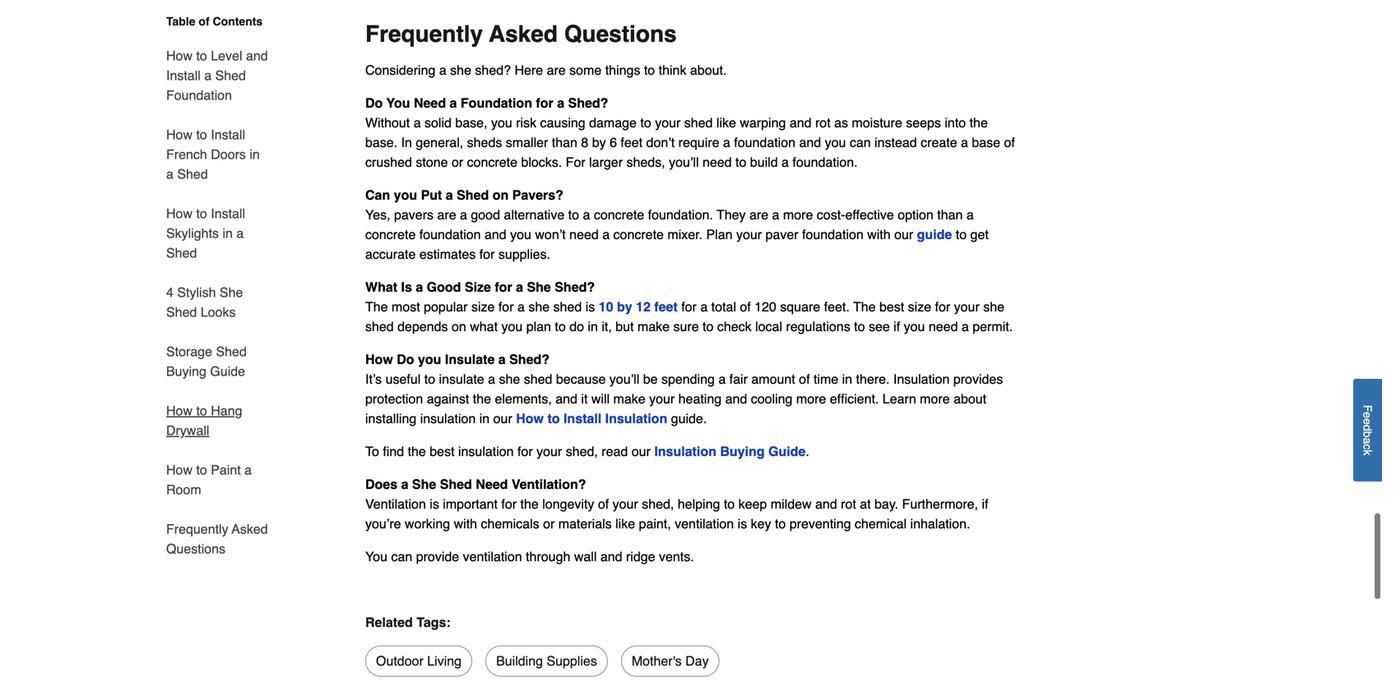 Task type: vqa. For each thing, say whether or not it's contained in the screenshot.


Task type: locate. For each thing, give the bounding box(es) containing it.
accurate
[[365, 247, 416, 262]]

1 horizontal spatial with
[[867, 227, 891, 242]]

to inside to get accurate estimates for supplies.
[[956, 227, 967, 242]]

she inside does a she shed need ventilation? ventilation is important for the longevity of your shed, helping to keep mildew and rot at bay. furthermore, if you're working with chemicals or materials like paint, ventilation is key to preventing chemical inhalation.
[[412, 477, 436, 492]]

general,
[[416, 135, 463, 150]]

2 vertical spatial our
[[632, 444, 651, 459]]

asked up here
[[489, 21, 558, 47]]

how for how do you insulate a shed? it's useful to insulate a she shed because you'll be spending a fair amount of time in there. insulation provides protection against the elements, and it will make your heating and cooling more efficient. learn more about installing insulation in our
[[365, 352, 393, 367]]

1 horizontal spatial are
[[547, 62, 566, 78]]

to
[[196, 48, 207, 63], [644, 62, 655, 78], [641, 115, 651, 130], [196, 127, 207, 142], [736, 155, 747, 170], [196, 206, 207, 221], [568, 207, 579, 222], [956, 227, 967, 242], [555, 319, 566, 334], [703, 319, 714, 334], [854, 319, 865, 334], [424, 372, 435, 387], [196, 404, 207, 419], [548, 411, 560, 426], [196, 463, 207, 478], [724, 497, 735, 512], [775, 517, 786, 532]]

you down you're
[[365, 549, 388, 565]]

0 vertical spatial by
[[592, 135, 606, 150]]

shed? inside the "how do you insulate a shed? it's useful to insulate a she shed because you'll be spending a fair amount of time in there. insulation provides protection against the elements, and it will make your heating and cooling more efficient. learn more about installing insulation in our"
[[509, 352, 550, 367]]

shed inside what is a good size for a she shed? the most popular size for a she shed is 10 by 12 feet
[[553, 299, 582, 315]]

guide up mildew
[[769, 444, 806, 459]]

1 horizontal spatial shed,
[[642, 497, 674, 512]]

to up skylights
[[196, 206, 207, 221]]

without
[[365, 115, 410, 130]]

the up base
[[970, 115, 988, 130]]

ventilation down chemicals
[[463, 549, 522, 565]]

provides
[[954, 372, 1003, 387]]

like
[[717, 115, 736, 130], [616, 517, 635, 532]]

is left the 10
[[586, 299, 595, 315]]

is inside what is a good size for a she shed? the most popular size for a she shed is 10 by 12 feet
[[586, 299, 595, 315]]

1 vertical spatial do
[[397, 352, 414, 367]]

1 e from the top
[[1361, 413, 1375, 419]]

2 the from the left
[[853, 299, 876, 315]]

to
[[365, 444, 379, 459]]

buying up keep
[[720, 444, 765, 459]]

0 horizontal spatial foundation.
[[648, 207, 713, 222]]

is
[[586, 299, 595, 315], [430, 497, 439, 512], [738, 517, 747, 532]]

d
[[1361, 425, 1375, 432]]

4 stylish she shed looks
[[166, 285, 243, 320]]

foundation up estimates
[[420, 227, 481, 242]]

foundation. inside can you put a shed on pavers? yes, pavers are a good alternative to a concrete foundation. they are a more cost-effective option than a concrete foundation and you won't need a concrete mixer. plan your paver foundation with our
[[648, 207, 713, 222]]

1 vertical spatial like
[[616, 517, 635, 532]]

0 horizontal spatial guide
[[210, 364, 245, 379]]

0 horizontal spatial on
[[452, 319, 466, 334]]

than up guide link
[[937, 207, 963, 222]]

the down what
[[365, 299, 388, 315]]

0 vertical spatial best
[[880, 299, 904, 315]]

mildew
[[771, 497, 812, 512]]

ridge
[[626, 549, 655, 565]]

our down elements,
[[493, 411, 512, 426]]

0 vertical spatial you
[[386, 95, 410, 111]]

are right here
[[547, 62, 566, 78]]

see
[[869, 319, 890, 334]]

1 vertical spatial by
[[617, 299, 632, 315]]

for inside does a she shed need ventilation? ventilation is important for the longevity of your shed, helping to keep mildew and rot at bay. furthermore, if you're working with chemicals or materials like paint, ventilation is key to preventing chemical inhalation.
[[501, 497, 517, 512]]

of left '120'
[[740, 299, 751, 315]]

stylish
[[177, 285, 216, 300]]

frequently asked questions down the how to paint a room link
[[166, 522, 268, 557]]

outdoor living link
[[365, 646, 472, 677]]

cost-
[[817, 207, 845, 222]]

0 vertical spatial guide
[[210, 364, 245, 379]]

with inside does a she shed need ventilation? ventilation is important for the longevity of your shed, helping to keep mildew and rot at bay. furthermore, if you're working with chemicals or materials like paint, ventilation is key to preventing chemical inhalation.
[[454, 517, 477, 532]]

how down 'table'
[[166, 48, 193, 63]]

size down guide link
[[908, 299, 932, 315]]

shed inside how to install skylights in a shed
[[166, 246, 197, 261]]

for down supplies.
[[499, 299, 514, 315]]

and right level
[[246, 48, 268, 63]]

working
[[405, 517, 450, 532]]

1 horizontal spatial buying
[[720, 444, 765, 459]]

your down read
[[613, 497, 638, 512]]

0 horizontal spatial asked
[[232, 522, 268, 537]]

0 vertical spatial insulation
[[420, 411, 476, 426]]

1 vertical spatial or
[[543, 517, 555, 532]]

0 horizontal spatial foundation
[[166, 88, 232, 103]]

how for how to level and install a shed foundation
[[166, 48, 193, 63]]

how to level and install a shed foundation
[[166, 48, 268, 103]]

1 horizontal spatial foundation
[[734, 135, 796, 150]]

to inside how to install french doors in a shed
[[196, 127, 207, 142]]

blocks.
[[521, 155, 562, 170]]

by
[[592, 135, 606, 150], [617, 299, 632, 315]]

1 vertical spatial need
[[476, 477, 508, 492]]

and up preventing
[[815, 497, 837, 512]]

key
[[751, 517, 771, 532]]

in down the insulate
[[480, 411, 490, 426]]

effective
[[845, 207, 894, 222]]

a inside f e e d b a c k button
[[1361, 438, 1375, 445]]

a inside how to paint a room
[[245, 463, 252, 478]]

2 vertical spatial is
[[738, 517, 747, 532]]

for
[[536, 95, 554, 111], [480, 247, 495, 262], [495, 280, 512, 295], [499, 299, 514, 315], [681, 299, 697, 315], [935, 299, 951, 315], [518, 444, 533, 459], [501, 497, 517, 512]]

your down be
[[649, 392, 675, 407]]

she up elements,
[[499, 372, 520, 387]]

for up chemicals
[[501, 497, 517, 512]]

she up looks
[[220, 285, 243, 300]]

1 vertical spatial if
[[982, 497, 989, 512]]

1 horizontal spatial do
[[397, 352, 414, 367]]

do up the without
[[365, 95, 383, 111]]

foundation up base,
[[461, 95, 532, 111]]

she inside what is a good size for a she shed? the most popular size for a she shed is 10 by 12 feet
[[527, 280, 551, 295]]

she down supplies.
[[527, 280, 551, 295]]

popular
[[424, 299, 468, 315]]

1 horizontal spatial if
[[982, 497, 989, 512]]

1 horizontal spatial need
[[476, 477, 508, 492]]

1 vertical spatial asked
[[232, 522, 268, 537]]

cooling
[[751, 392, 793, 407]]

the inside the "how do you insulate a shed? it's useful to insulate a she shed because you'll be spending a fair amount of time in there. insulation provides protection against the elements, and it will make your heating and cooling more efficient. learn more about installing insulation in our"
[[473, 392, 491, 407]]

1 vertical spatial shed,
[[642, 497, 674, 512]]

on up good
[[493, 187, 509, 203]]

chemical
[[855, 517, 907, 532]]

spending
[[662, 372, 715, 387]]

to up drywall
[[196, 404, 207, 419]]

mother's
[[632, 654, 682, 669]]

1 horizontal spatial she
[[412, 477, 436, 492]]

to left get
[[956, 227, 967, 242]]

frequently asked questions
[[365, 21, 677, 47], [166, 522, 268, 557]]

of right 'table'
[[199, 15, 210, 28]]

shed inside the "how do you insulate a shed? it's useful to insulate a she shed because you'll be spending a fair amount of time in there. insulation provides protection against the elements, and it will make your heating and cooling more efficient. learn more about installing insulation in our"
[[524, 372, 552, 387]]

feet right 6
[[621, 135, 643, 150]]

than inside can you put a shed on pavers? yes, pavers are a good alternative to a concrete foundation. they are a more cost-effective option than a concrete foundation and you won't need a concrete mixer. plan your paver foundation with our
[[937, 207, 963, 222]]

for down guide
[[935, 299, 951, 315]]

0 vertical spatial you'll
[[669, 155, 699, 170]]

she for 4 stylish she shed looks
[[220, 285, 243, 300]]

do you need a foundation for a shed? without a solid base, you risk causing damage to your shed like warping and rot as moisture seeps into the base. in general, sheds smaller than 8 by 6 feet don't require a foundation and you can instead create a base of crushed stone or concrete blocks. for larger sheds, you'll need to build a foundation.
[[365, 95, 1015, 170]]

how up room
[[166, 463, 193, 478]]

how
[[166, 48, 193, 63], [166, 127, 193, 142], [166, 206, 193, 221], [365, 352, 393, 367], [166, 404, 193, 419], [516, 411, 544, 426], [166, 463, 193, 478]]

of inside for a total of 120 square feet. the best size for your she shed depends on what you plan to do in it, but make sure to check local regulations to see if you need a permit.
[[740, 299, 751, 315]]

1 vertical spatial our
[[493, 411, 512, 426]]

1 horizontal spatial feet
[[654, 299, 678, 315]]

shed down skylights
[[166, 246, 197, 261]]

0 vertical spatial insulation
[[894, 372, 950, 387]]

how inside how to hang drywall
[[166, 404, 193, 419]]

0 horizontal spatial by
[[592, 135, 606, 150]]

need inside for a total of 120 square feet. the best size for your she shed depends on what you plan to do in it, but make sure to check local regulations to see if you need a permit.
[[929, 319, 958, 334]]

0 horizontal spatial like
[[616, 517, 635, 532]]

1 horizontal spatial is
[[586, 299, 595, 315]]

1 vertical spatial than
[[937, 207, 963, 222]]

most
[[392, 299, 420, 315]]

0 vertical spatial buying
[[166, 364, 206, 379]]

rot inside do you need a foundation for a shed? without a solid base, you risk causing damage to your shed like warping and rot as moisture seeps into the base. in general, sheds smaller than 8 by 6 feet don't require a foundation and you can instead create a base of crushed stone or concrete blocks. for larger sheds, you'll need to build a foundation.
[[815, 115, 831, 130]]

1 horizontal spatial by
[[617, 299, 632, 315]]

best up see
[[880, 299, 904, 315]]

amount
[[752, 372, 795, 387]]

foundation. inside do you need a foundation for a shed? without a solid base, you risk causing damage to your shed like warping and rot as moisture seeps into the base. in general, sheds smaller than 8 by 6 feet don't require a foundation and you can instead create a base of crushed stone or concrete blocks. for larger sheds, you'll need to build a foundation.
[[793, 155, 858, 170]]

storage shed buying guide link
[[166, 332, 270, 392]]

shed inside how to install french doors in a shed
[[177, 167, 208, 182]]

in inside how to install french doors in a shed
[[250, 147, 260, 162]]

1 vertical spatial on
[[452, 319, 466, 334]]

foundation up build
[[734, 135, 796, 150]]

or down longevity
[[543, 517, 555, 532]]

0 vertical spatial like
[[717, 115, 736, 130]]

foundation. up mixer.
[[648, 207, 713, 222]]

a inside how to level and install a shed foundation
[[204, 68, 212, 83]]

0 vertical spatial do
[[365, 95, 383, 111]]

0 vertical spatial or
[[452, 155, 463, 170]]

1 horizontal spatial rot
[[841, 497, 856, 512]]

0 vertical spatial can
[[850, 135, 871, 150]]

frequently inside frequently asked questions
[[166, 522, 228, 537]]

1 horizontal spatial best
[[880, 299, 904, 315]]

table of contents element
[[146, 13, 270, 560]]

about.
[[690, 62, 727, 78]]

concrete inside do you need a foundation for a shed? without a solid base, you risk causing damage to your shed like warping and rot as moisture seeps into the base. in general, sheds smaller than 8 by 6 feet don't require a foundation and you can instead create a base of crushed stone or concrete blocks. for larger sheds, you'll need to build a foundation.
[[467, 155, 518, 170]]

shed down 4 at left
[[166, 305, 197, 320]]

1 the from the left
[[365, 299, 388, 315]]

how to install insulation link
[[516, 411, 668, 426]]

think
[[659, 62, 687, 78]]

shed down french
[[177, 167, 208, 182]]

read
[[602, 444, 628, 459]]

1 vertical spatial you
[[365, 549, 388, 565]]

0 vertical spatial is
[[586, 299, 595, 315]]

you'll left be
[[610, 372, 640, 387]]

you'll
[[669, 155, 699, 170], [610, 372, 640, 387]]

for inside to get accurate estimates for supplies.
[[480, 247, 495, 262]]

how up it's
[[365, 352, 393, 367]]

for up ventilation?
[[518, 444, 533, 459]]

can left provide
[[391, 549, 412, 565]]

the up see
[[853, 299, 876, 315]]

1 horizontal spatial or
[[543, 517, 555, 532]]

she inside for a total of 120 square feet. the best size for your she shed depends on what you plan to do in it, but make sure to check local regulations to see if you need a permit.
[[984, 299, 1005, 315]]

1 size from the left
[[471, 299, 495, 315]]

insulation inside the "how do you insulate a shed? it's useful to insulate a she shed because you'll be spending a fair amount of time in there. insulation provides protection against the elements, and it will make your heating and cooling more efficient. learn more about installing insulation in our"
[[420, 411, 476, 426]]

yes,
[[365, 207, 390, 222]]

are right they
[[750, 207, 769, 222]]

0 horizontal spatial size
[[471, 299, 495, 315]]

for inside do you need a foundation for a shed? without a solid base, you risk causing damage to your shed like warping and rot as moisture seeps into the base. in general, sheds smaller than 8 by 6 feet don't require a foundation and you can instead create a base of crushed stone or concrete blocks. for larger sheds, you'll need to build a foundation.
[[536, 95, 554, 111]]

chemicals
[[481, 517, 539, 532]]

0 vertical spatial ventilation
[[675, 517, 734, 532]]

get
[[971, 227, 989, 242]]

1 vertical spatial shed?
[[555, 280, 595, 295]]

efficient.
[[830, 392, 879, 407]]

shed up the "important"
[[440, 477, 472, 492]]

how inside how to level and install a shed foundation
[[166, 48, 193, 63]]

the down the insulate
[[473, 392, 491, 407]]

she for does a she shed need ventilation? ventilation is important for the longevity of your shed, helping to keep mildew and rot at bay. furthermore, if you're working with chemicals or materials like paint, ventilation is key to preventing chemical inhalation.
[[412, 477, 436, 492]]

how up skylights
[[166, 206, 193, 221]]

0 vertical spatial shed?
[[568, 95, 608, 111]]

install inside how to install skylights in a shed
[[211, 206, 245, 221]]

to up french
[[196, 127, 207, 142]]

they
[[717, 207, 746, 222]]

0 horizontal spatial frequently
[[166, 522, 228, 537]]

size inside for a total of 120 square feet. the best size for your she shed depends on what you plan to do in it, but make sure to check local regulations to see if you need a permit.
[[908, 299, 932, 315]]

a inside does a she shed need ventilation? ventilation is important for the longevity of your shed, helping to keep mildew and rot at bay. furthermore, if you're working with chemicals or materials like paint, ventilation is key to preventing chemical inhalation.
[[401, 477, 409, 492]]

to right alternative
[[568, 207, 579, 222]]

your inside do you need a foundation for a shed? without a solid base, you risk causing damage to your shed like warping and rot as moisture seeps into the base. in general, sheds smaller than 8 by 6 feet don't require a foundation and you can instead create a base of crushed stone or concrete blocks. for larger sheds, you'll need to build a foundation.
[[655, 115, 681, 130]]

how up drywall
[[166, 404, 193, 419]]

0 horizontal spatial rot
[[815, 115, 831, 130]]

1 horizontal spatial foundation
[[461, 95, 532, 111]]

more inside can you put a shed on pavers? yes, pavers are a good alternative to a concrete foundation. they are a more cost-effective option than a concrete foundation and you won't need a concrete mixer. plan your paver foundation with our
[[783, 207, 813, 222]]

warping
[[740, 115, 786, 130]]

0 horizontal spatial can
[[391, 549, 412, 565]]

0 horizontal spatial the
[[365, 299, 388, 315]]

install inside how to level and install a shed foundation
[[166, 68, 201, 83]]

if right see
[[894, 319, 900, 334]]

1 vertical spatial rot
[[841, 497, 856, 512]]

shed down looks
[[216, 344, 247, 360]]

how inside the "how do you insulate a shed? it's useful to insulate a she shed because you'll be spending a fair amount of time in there. insulation provides protection against the elements, and it will make your heating and cooling more efficient. learn more about installing insulation in our"
[[365, 352, 393, 367]]

to inside the "how do you insulate a shed? it's useful to insulate a she shed because you'll be spending a fair amount of time in there. insulation provides protection against the elements, and it will make your heating and cooling more efficient. learn more about installing insulation in our"
[[424, 372, 435, 387]]

2 size from the left
[[908, 299, 932, 315]]

1 horizontal spatial our
[[632, 444, 651, 459]]

considering
[[365, 62, 436, 78]]

0 vertical spatial frequently
[[365, 21, 483, 47]]

questions down room
[[166, 542, 225, 557]]

local
[[755, 319, 783, 334]]

best
[[880, 299, 904, 315], [430, 444, 455, 459]]

0 vertical spatial foundation.
[[793, 155, 858, 170]]

foundation
[[734, 135, 796, 150], [420, 227, 481, 242], [802, 227, 864, 242]]

in right skylights
[[223, 226, 233, 241]]

how for how to hang drywall
[[166, 404, 193, 419]]

2 vertical spatial shed?
[[509, 352, 550, 367]]

how inside how to install french doors in a shed
[[166, 127, 193, 142]]

asked inside 'table of contents' element
[[232, 522, 268, 537]]

1 vertical spatial feet
[[654, 299, 678, 315]]

frequently down room
[[166, 522, 228, 537]]

do
[[365, 95, 383, 111], [397, 352, 414, 367]]

rot left as
[[815, 115, 831, 130]]

sure
[[673, 319, 699, 334]]

foundation down cost- in the right of the page
[[802, 227, 864, 242]]

e up b
[[1361, 419, 1375, 425]]

you up pavers
[[394, 187, 417, 203]]

1 vertical spatial frequently
[[166, 522, 228, 537]]

2 horizontal spatial is
[[738, 517, 747, 532]]

need right the 'won't' on the top left
[[570, 227, 599, 242]]

shed? up do
[[555, 280, 595, 295]]

1 horizontal spatial need
[[703, 155, 732, 170]]

or inside do you need a foundation for a shed? without a solid base, you risk causing damage to your shed like warping and rot as moisture seeps into the base. in general, sheds smaller than 8 by 6 feet don't require a foundation and you can instead create a base of crushed stone or concrete blocks. for larger sheds, you'll need to build a foundation.
[[452, 155, 463, 170]]

building supplies link
[[486, 646, 608, 677]]

you'll inside the "how do you insulate a shed? it's useful to insulate a she shed because you'll be spending a fair amount of time in there. insulation provides protection against the elements, and it will make your heating and cooling more efficient. learn more about installing insulation in our"
[[610, 372, 640, 387]]

she up permit. at the top of page
[[984, 299, 1005, 315]]

some
[[570, 62, 602, 78]]

0 horizontal spatial she
[[220, 285, 243, 300]]

plan
[[526, 319, 551, 334]]

the down ventilation?
[[520, 497, 539, 512]]

more left about
[[920, 392, 950, 407]]

1 vertical spatial need
[[570, 227, 599, 242]]

shed
[[684, 115, 713, 130], [553, 299, 582, 315], [365, 319, 394, 334], [524, 372, 552, 387]]

1 vertical spatial with
[[454, 517, 477, 532]]

find
[[383, 444, 404, 459]]

0 vertical spatial if
[[894, 319, 900, 334]]

the
[[365, 299, 388, 315], [853, 299, 876, 315]]

rot inside does a she shed need ventilation? ventilation is important for the longevity of your shed, helping to keep mildew and rot at bay. furthermore, if you're working with chemicals or materials like paint, ventilation is key to preventing chemical inhalation.
[[841, 497, 856, 512]]

put
[[421, 187, 442, 203]]

0 vertical spatial than
[[552, 135, 578, 150]]

how to paint a room
[[166, 463, 252, 498]]

can down moisture
[[850, 135, 871, 150]]

0 horizontal spatial need
[[414, 95, 446, 111]]

0 horizontal spatial are
[[437, 207, 456, 222]]

e up d
[[1361, 413, 1375, 419]]

insulation down guide.
[[654, 444, 717, 459]]

1 horizontal spatial like
[[717, 115, 736, 130]]

you're
[[365, 517, 401, 532]]

1 vertical spatial is
[[430, 497, 439, 512]]

1 horizontal spatial guide
[[769, 444, 806, 459]]

shed up require
[[684, 115, 713, 130]]

guide inside 'storage shed buying guide'
[[210, 364, 245, 379]]

install down it
[[564, 411, 602, 426]]

f e e d b a c k
[[1361, 406, 1375, 456]]

supplies
[[547, 654, 597, 669]]

1 horizontal spatial questions
[[564, 21, 677, 47]]

require
[[679, 135, 720, 150]]

0 horizontal spatial with
[[454, 517, 477, 532]]

of up materials
[[598, 497, 609, 512]]

do up useful
[[397, 352, 414, 367]]

0 horizontal spatial best
[[430, 444, 455, 459]]

0 vertical spatial rot
[[815, 115, 831, 130]]

size
[[465, 280, 491, 295]]

won't
[[535, 227, 566, 242]]

2 horizontal spatial she
[[527, 280, 551, 295]]

how to install french doors in a shed link
[[166, 115, 270, 194]]

0 horizontal spatial feet
[[621, 135, 643, 150]]

1 horizontal spatial you'll
[[669, 155, 699, 170]]

0 vertical spatial questions
[[564, 21, 677, 47]]

how down elements,
[[516, 411, 544, 426]]

contents
[[213, 15, 263, 28]]

the inside does a she shed need ventilation? ventilation is important for the longevity of your shed, helping to keep mildew and rot at bay. furthermore, if you're working with chemicals or materials like paint, ventilation is key to preventing chemical inhalation.
[[520, 497, 539, 512]]

in inside for a total of 120 square feet. the best size for your she shed depends on what you plan to do in it, but make sure to check local regulations to see if you need a permit.
[[588, 319, 598, 334]]

your inside for a total of 120 square feet. the best size for your she shed depends on what you plan to do in it, but make sure to check local regulations to see if you need a permit.
[[954, 299, 980, 315]]

than down causing
[[552, 135, 578, 150]]

0 vertical spatial on
[[493, 187, 509, 203]]

like inside do you need a foundation for a shed? without a solid base, you risk causing damage to your shed like warping and rot as moisture seeps into the base. in general, sheds smaller than 8 by 6 feet don't require a foundation and you can instead create a base of crushed stone or concrete blocks. for larger sheds, you'll need to build a foundation.
[[717, 115, 736, 130]]

of left time
[[799, 372, 810, 387]]

f
[[1361, 406, 1375, 413]]

make inside the "how do you insulate a shed? it's useful to insulate a she shed because you'll be spending a fair amount of time in there. insulation provides protection against the elements, and it will make your heating and cooling more efficient. learn more about installing insulation in our"
[[613, 392, 646, 407]]

0 horizontal spatial frequently asked questions
[[166, 522, 268, 557]]

you'll inside do you need a foundation for a shed? without a solid base, you risk causing damage to your shed like warping and rot as moisture seeps into the base. in general, sheds smaller than 8 by 6 feet don't require a foundation and you can instead create a base of crushed stone or concrete blocks. for larger sheds, you'll need to build a foundation.
[[669, 155, 699, 170]]

install up skylights
[[211, 206, 245, 221]]

she up plan
[[529, 299, 550, 315]]

like left paint,
[[616, 517, 635, 532]]

foundation
[[166, 88, 232, 103], [461, 95, 532, 111]]

it
[[581, 392, 588, 407]]

1 vertical spatial guide
[[769, 444, 806, 459]]

things
[[605, 62, 641, 78]]

how inside how to paint a room
[[166, 463, 193, 478]]

ventilation inside does a she shed need ventilation? ventilation is important for the longevity of your shed, helping to keep mildew and rot at bay. furthermore, if you're working with chemicals or materials like paint, ventilation is key to preventing chemical inhalation.
[[675, 517, 734, 532]]

size up what
[[471, 299, 495, 315]]

what
[[470, 319, 498, 334]]

shed?
[[475, 62, 511, 78]]

you'll down require
[[669, 155, 699, 170]]

outdoor living
[[376, 654, 462, 669]]

2 e from the top
[[1361, 419, 1375, 425]]

1 vertical spatial make
[[613, 392, 646, 407]]

permit.
[[973, 319, 1013, 334]]

on
[[493, 187, 509, 203], [452, 319, 466, 334]]

can inside do you need a foundation for a shed? without a solid base, you risk causing damage to your shed like warping and rot as moisture seeps into the base. in general, sheds smaller than 8 by 6 feet don't require a foundation and you can instead create a base of crushed stone or concrete blocks. for larger sheds, you'll need to build a foundation.
[[850, 135, 871, 150]]

.
[[806, 444, 809, 459]]

install down 'table'
[[166, 68, 201, 83]]

your
[[655, 115, 681, 130], [736, 227, 762, 242], [954, 299, 980, 315], [649, 392, 675, 407], [537, 444, 562, 459], [613, 497, 638, 512]]

1 vertical spatial questions
[[166, 542, 225, 557]]

0 vertical spatial need
[[703, 155, 732, 170]]

our inside the "how do you insulate a shed? it's useful to insulate a she shed because you'll be spending a fair amount of time in there. insulation provides protection against the elements, and it will make your heating and cooling more efficient. learn more about installing insulation in our"
[[493, 411, 512, 426]]

1 horizontal spatial frequently asked questions
[[365, 21, 677, 47]]

your up permit. at the top of page
[[954, 299, 980, 315]]

or right the stone
[[452, 155, 463, 170]]

you left plan
[[501, 319, 523, 334]]

0 horizontal spatial questions
[[166, 542, 225, 557]]



Task type: describe. For each thing, give the bounding box(es) containing it.
here
[[515, 62, 543, 78]]

mother's day link
[[621, 646, 720, 677]]

a inside how to install french doors in a shed
[[166, 167, 174, 182]]

2 horizontal spatial are
[[750, 207, 769, 222]]

how to level and install a shed foundation link
[[166, 36, 270, 115]]

of inside 'table of contents' element
[[199, 15, 210, 28]]

to down elements,
[[548, 411, 560, 426]]

of inside does a she shed need ventilation? ventilation is important for the longevity of your shed, helping to keep mildew and rot at bay. furthermore, if you're working with chemicals or materials like paint, ventilation is key to preventing chemical inhalation.
[[598, 497, 609, 512]]

shed? inside do you need a foundation for a shed? without a solid base, you risk causing damage to your shed like warping and rot as moisture seeps into the base. in general, sheds smaller than 8 by 6 feet don't require a foundation and you can instead create a base of crushed stone or concrete blocks. for larger sheds, you'll need to build a foundation.
[[568, 95, 608, 111]]

room
[[166, 483, 201, 498]]

shed inside for a total of 120 square feet. the best size for your she shed depends on what you plan to do in it, but make sure to check local regulations to see if you need a permit.
[[365, 319, 394, 334]]

install for how to install french doors in a shed
[[211, 127, 245, 142]]

of inside the "how do you insulate a shed? it's useful to insulate a she shed because you'll be spending a fair amount of time in there. insulation provides protection against the elements, and it will make your heating and cooling more efficient. learn more about installing insulation in our"
[[799, 372, 810, 387]]

furthermore,
[[902, 497, 978, 512]]

8
[[581, 135, 589, 150]]

feet inside what is a good size for a she shed? the most popular size for a she shed is 10 by 12 feet
[[654, 299, 678, 315]]

your inside can you put a shed on pavers? yes, pavers are a good alternative to a concrete foundation. they are a more cost-effective option than a concrete foundation and you won't need a concrete mixer. plan your paver foundation with our
[[736, 227, 762, 242]]

to inside how to hang drywall
[[196, 404, 207, 419]]

provide
[[416, 549, 459, 565]]

shed inside how to level and install a shed foundation
[[215, 68, 246, 83]]

for up sure
[[681, 299, 697, 315]]

moisture
[[852, 115, 902, 130]]

insulation inside the "how do you insulate a shed? it's useful to insulate a she shed because you'll be spending a fair amount of time in there. insulation provides protection against the elements, and it will make your heating and cooling more efficient. learn more about installing insulation in our"
[[894, 372, 950, 387]]

you left risk
[[491, 115, 512, 130]]

your inside does a she shed need ventilation? ventilation is important for the longevity of your shed, helping to keep mildew and rot at bay. furthermore, if you're working with chemicals or materials like paint, ventilation is key to preventing chemical inhalation.
[[613, 497, 638, 512]]

1 vertical spatial can
[[391, 549, 412, 565]]

6
[[610, 135, 617, 150]]

1 vertical spatial insulation
[[458, 444, 514, 459]]

to left do
[[555, 319, 566, 334]]

0 horizontal spatial foundation
[[420, 227, 481, 242]]

but
[[616, 319, 634, 334]]

need inside does a she shed need ventilation? ventilation is important for the longevity of your shed, helping to keep mildew and rot at bay. furthermore, if you're working with chemicals or materials like paint, ventilation is key to preventing chemical inhalation.
[[476, 477, 508, 492]]

will
[[591, 392, 610, 407]]

paver
[[766, 227, 799, 242]]

frequently asked questions inside 'table of contents' element
[[166, 522, 268, 557]]

solid
[[425, 115, 452, 130]]

seeps
[[906, 115, 941, 130]]

a inside how to install skylights in a shed
[[236, 226, 244, 241]]

foundation inside do you need a foundation for a shed? without a solid base, you risk causing damage to your shed like warping and rot as moisture seeps into the base. in general, sheds smaller than 8 by 6 feet don't require a foundation and you can instead create a base of crushed stone or concrete blocks. for larger sheds, you'll need to build a foundation.
[[461, 95, 532, 111]]

0 vertical spatial frequently asked questions
[[365, 21, 677, 47]]

can
[[365, 187, 390, 203]]

installing
[[365, 411, 417, 426]]

1 horizontal spatial frequently
[[365, 21, 483, 47]]

you inside do you need a foundation for a shed? without a solid base, you risk causing damage to your shed like warping and rot as moisture seeps into the base. in general, sheds smaller than 8 by 6 feet don't require a foundation and you can instead create a base of crushed stone or concrete blocks. for larger sheds, you'll need to build a foundation.
[[386, 95, 410, 111]]

total
[[711, 299, 736, 315]]

she left shed?
[[450, 62, 471, 78]]

estimates
[[420, 247, 476, 262]]

shed inside do you need a foundation for a shed? without a solid base, you risk causing damage to your shed like warping and rot as moisture seeps into the base. in general, sheds smaller than 8 by 6 feet don't require a foundation and you can instead create a base of crushed stone or concrete blocks. for larger sheds, you'll need to build a foundation.
[[684, 115, 713, 130]]

questions inside frequently asked questions
[[166, 542, 225, 557]]

against
[[427, 392, 469, 407]]

on inside can you put a shed on pavers? yes, pavers are a good alternative to a concrete foundation. they are a more cost-effective option than a concrete foundation and you won't need a concrete mixer. plan your paver foundation with our
[[493, 187, 509, 203]]

through
[[526, 549, 571, 565]]

plan
[[706, 227, 733, 242]]

check
[[717, 319, 752, 334]]

fair
[[730, 372, 748, 387]]

and down fair
[[725, 392, 747, 407]]

the right find
[[408, 444, 426, 459]]

damage
[[589, 115, 637, 130]]

shed inside 'storage shed buying guide'
[[216, 344, 247, 360]]

how for how to install insulation guide.
[[516, 411, 544, 426]]

larger
[[589, 155, 623, 170]]

our inside can you put a shed on pavers? yes, pavers are a good alternative to a concrete foundation. they are a more cost-effective option than a concrete foundation and you won't need a concrete mixer. plan your paver foundation with our
[[895, 227, 914, 242]]

storage shed buying guide
[[166, 344, 247, 379]]

stone
[[416, 155, 448, 170]]

in up efficient.
[[842, 372, 853, 387]]

bay.
[[875, 497, 899, 512]]

shed inside can you put a shed on pavers? yes, pavers are a good alternative to a concrete foundation. they are a more cost-effective option than a concrete foundation and you won't need a concrete mixer. plan your paver foundation with our
[[457, 187, 489, 203]]

she inside the "how do you insulate a shed? it's useful to insulate a she shed because you'll be spending a fair amount of time in there. insulation provides protection against the elements, and it will make your heating and cooling more efficient. learn more about installing insulation in our"
[[499, 372, 520, 387]]

you up supplies.
[[510, 227, 532, 242]]

about
[[954, 392, 987, 407]]

in
[[401, 135, 412, 150]]

12
[[636, 299, 651, 315]]

living
[[427, 654, 462, 669]]

mother's day
[[632, 654, 709, 669]]

base
[[972, 135, 1001, 150]]

do inside do you need a foundation for a shed? without a solid base, you risk causing damage to your shed like warping and rot as moisture seeps into the base. in general, sheds smaller than 8 by 6 feet don't require a foundation and you can instead create a base of crushed stone or concrete blocks. for larger sheds, you'll need to build a foundation.
[[365, 95, 383, 111]]

base.
[[365, 135, 398, 150]]

if inside for a total of 120 square feet. the best size for your she shed depends on what you plan to do in it, but make sure to check local regulations to see if you need a permit.
[[894, 319, 900, 334]]

instead
[[875, 135, 917, 150]]

looks
[[201, 305, 236, 320]]

and up cost- in the right of the page
[[799, 135, 821, 150]]

into
[[945, 115, 966, 130]]

for right size
[[495, 280, 512, 295]]

longevity
[[542, 497, 594, 512]]

feet inside do you need a foundation for a shed? without a solid base, you risk causing damage to your shed like warping and rot as moisture seeps into the base. in general, sheds smaller than 8 by 6 feet don't require a foundation and you can instead create a base of crushed stone or concrete blocks. for larger sheds, you'll need to build a foundation.
[[621, 135, 643, 150]]

be
[[643, 372, 658, 387]]

and right wall
[[601, 549, 623, 565]]

2 vertical spatial insulation
[[654, 444, 717, 459]]

and right warping
[[790, 115, 812, 130]]

to left build
[[736, 155, 747, 170]]

c
[[1361, 445, 1375, 450]]

0 vertical spatial shed,
[[566, 444, 598, 459]]

inhalation.
[[910, 517, 971, 532]]

you inside the "how do you insulate a shed? it's useful to insulate a she shed because you'll be spending a fair amount of time in there. insulation provides protection against the elements, and it will make your heating and cooling more efficient. learn more about installing insulation in our"
[[418, 352, 441, 367]]

and left it
[[556, 392, 578, 407]]

need inside do you need a foundation for a shed? without a solid base, you risk causing damage to your shed like warping and rot as moisture seeps into the base. in general, sheds smaller than 8 by 6 feet don't require a foundation and you can instead create a base of crushed stone or concrete blocks. for larger sheds, you'll need to build a foundation.
[[703, 155, 732, 170]]

feet.
[[824, 299, 850, 315]]

do inside the "how do you insulate a shed? it's useful to insulate a she shed because you'll be spending a fair amount of time in there. insulation provides protection against the elements, and it will make your heating and cooling more efficient. learn more about installing insulation in our"
[[397, 352, 414, 367]]

shed inside does a she shed need ventilation? ventilation is important for the longevity of your shed, helping to keep mildew and rot at bay. furthermore, if you're working with chemicals or materials like paint, ventilation is key to preventing chemical inhalation.
[[440, 477, 472, 492]]

foundation inside do you need a foundation for a shed? without a solid base, you risk causing damage to your shed like warping and rot as moisture seeps into the base. in general, sheds smaller than 8 by 6 feet don't require a foundation and you can instead create a base of crushed stone or concrete blocks. for larger sheds, you'll need to build a foundation.
[[734, 135, 796, 150]]

to inside can you put a shed on pavers? yes, pavers are a good alternative to a concrete foundation. they are a more cost-effective option than a concrete foundation and you won't need a concrete mixer. plan your paver foundation with our
[[568, 207, 579, 222]]

make inside for a total of 120 square feet. the best size for your she shed depends on what you plan to do in it, but make sure to check local regulations to see if you need a permit.
[[638, 319, 670, 334]]

insulate
[[439, 372, 484, 387]]

tags:
[[417, 615, 451, 631]]

need inside do you need a foundation for a shed? without a solid base, you risk causing damage to your shed like warping and rot as moisture seeps into the base. in general, sheds smaller than 8 by 6 feet don't require a foundation and you can instead create a base of crushed stone or concrete blocks. for larger sheds, you'll need to build a foundation.
[[414, 95, 446, 111]]

like inside does a she shed need ventilation? ventilation is important for the longevity of your shed, helping to keep mildew and rot at bay. furthermore, if you're working with chemicals or materials like paint, ventilation is key to preventing chemical inhalation.
[[616, 517, 635, 532]]

and inside does a she shed need ventilation? ventilation is important for the longevity of your shed, helping to keep mildew and rot at bay. furthermore, if you're working with chemicals or materials like paint, ventilation is key to preventing chemical inhalation.
[[815, 497, 837, 512]]

as
[[834, 115, 848, 130]]

important
[[443, 497, 498, 512]]

1 vertical spatial ventilation
[[463, 549, 522, 565]]

the inside for a total of 120 square feet. the best size for your she shed depends on what you plan to do in it, but make sure to check local regulations to see if you need a permit.
[[853, 299, 876, 315]]

how for how to install french doors in a shed
[[166, 127, 193, 142]]

than inside do you need a foundation for a shed? without a solid base, you risk causing damage to your shed like warping and rot as moisture seeps into the base. in general, sheds smaller than 8 by 6 feet don't require a foundation and you can instead create a base of crushed stone or concrete blocks. for larger sheds, you'll need to build a foundation.
[[552, 135, 578, 150]]

elements,
[[495, 392, 552, 407]]

your inside the "how do you insulate a shed? it's useful to insulate a she shed because you'll be spending a fair amount of time in there. insulation provides protection against the elements, and it will make your heating and cooling more efficient. learn more about installing insulation in our"
[[649, 392, 675, 407]]

insulate
[[445, 352, 495, 367]]

2 horizontal spatial foundation
[[802, 227, 864, 242]]

she inside what is a good size for a she shed? the most popular size for a she shed is 10 by 12 feet
[[529, 299, 550, 315]]

install for how to install skylights in a shed
[[211, 206, 245, 221]]

and inside can you put a shed on pavers? yes, pavers are a good alternative to a concrete foundation. they are a more cost-effective option than a concrete foundation and you won't need a concrete mixer. plan your paver foundation with our
[[485, 227, 507, 242]]

wall
[[574, 549, 597, 565]]

1 horizontal spatial asked
[[489, 21, 558, 47]]

level
[[211, 48, 242, 63]]

more down time
[[796, 392, 826, 407]]

with inside can you put a shed on pavers? yes, pavers are a good alternative to a concrete foundation. they are a more cost-effective option than a concrete foundation and you won't need a concrete mixer. plan your paver foundation with our
[[867, 227, 891, 242]]

does
[[365, 477, 398, 492]]

0 horizontal spatial is
[[430, 497, 439, 512]]

considering a she shed? here are some things to think about.
[[365, 62, 727, 78]]

shed? inside what is a good size for a she shed? the most popular size for a she shed is 10 by 12 feet
[[555, 280, 595, 295]]

learn
[[883, 392, 916, 407]]

size inside what is a good size for a she shed? the most popular size for a she shed is 10 by 12 feet
[[471, 299, 495, 315]]

day
[[686, 654, 709, 669]]

concrete up accurate
[[365, 227, 416, 242]]

the inside do you need a foundation for a shed? without a solid base, you risk causing damage to your shed like warping and rot as moisture seeps into the base. in general, sheds smaller than 8 by 6 feet don't require a foundation and you can instead create a base of crushed stone or concrete blocks. for larger sheds, you'll need to build a foundation.
[[970, 115, 988, 130]]

or inside does a she shed need ventilation? ventilation is important for the longevity of your shed, helping to keep mildew and rot at bay. furthermore, if you're working with chemicals or materials like paint, ventilation is key to preventing chemical inhalation.
[[543, 517, 555, 532]]

pavers
[[394, 207, 434, 222]]

of inside do you need a foundation for a shed? without a solid base, you risk causing damage to your shed like warping and rot as moisture seeps into the base. in general, sheds smaller than 8 by 6 feet don't require a foundation and you can instead create a base of crushed stone or concrete blocks. for larger sheds, you'll need to build a foundation.
[[1004, 135, 1015, 150]]

you down as
[[825, 135, 846, 150]]

good
[[427, 280, 461, 295]]

to right key
[[775, 517, 786, 532]]

to left keep
[[724, 497, 735, 512]]

useful
[[386, 372, 421, 387]]

related
[[365, 615, 413, 631]]

to right sure
[[703, 319, 714, 334]]

4
[[166, 285, 174, 300]]

to inside how to level and install a shed foundation
[[196, 48, 207, 63]]

by inside do you need a foundation for a shed? without a solid base, you risk causing damage to your shed like warping and rot as moisture seeps into the base. in general, sheds smaller than 8 by 6 feet don't require a foundation and you can instead create a base of crushed stone or concrete blocks. for larger sheds, you'll need to build a foundation.
[[592, 135, 606, 150]]

foundation inside how to level and install a shed foundation
[[166, 88, 232, 103]]

need inside can you put a shed on pavers? yes, pavers are a good alternative to a concrete foundation. they are a more cost-effective option than a concrete foundation and you won't need a concrete mixer. plan your paver foundation with our
[[570, 227, 599, 242]]

at
[[860, 497, 871, 512]]

if inside does a she shed need ventilation? ventilation is important for the longevity of your shed, helping to keep mildew and rot at bay. furthermore, if you're working with chemicals or materials like paint, ventilation is key to preventing chemical inhalation.
[[982, 497, 989, 512]]

by inside what is a good size for a she shed? the most popular size for a she shed is 10 by 12 feet
[[617, 299, 632, 315]]

how to install skylights in a shed
[[166, 206, 245, 261]]

and inside how to level and install a shed foundation
[[246, 48, 268, 63]]

in inside how to install skylights in a shed
[[223, 226, 233, 241]]

shed inside 4 stylish she shed looks
[[166, 305, 197, 320]]

crushed
[[365, 155, 412, 170]]

hang
[[211, 404, 242, 419]]

how for how to paint a room
[[166, 463, 193, 478]]

on inside for a total of 120 square feet. the best size for your she shed depends on what you plan to do in it, but make sure to check local regulations to see if you need a permit.
[[452, 319, 466, 334]]

to inside how to paint a room
[[196, 463, 207, 478]]

how to install insulation guide.
[[516, 411, 707, 426]]

regulations
[[786, 319, 851, 334]]

how to hang drywall link
[[166, 392, 270, 451]]

best inside for a total of 120 square feet. the best size for your she shed depends on what you plan to do in it, but make sure to check local regulations to see if you need a permit.
[[880, 299, 904, 315]]

can you put a shed on pavers? yes, pavers are a good alternative to a concrete foundation. they are a more cost-effective option than a concrete foundation and you won't need a concrete mixer. plan your paver foundation with our
[[365, 187, 974, 242]]

install for how to install insulation guide.
[[564, 411, 602, 426]]

building
[[496, 654, 543, 669]]

outdoor
[[376, 654, 424, 669]]

to left see
[[854, 319, 865, 334]]

to get accurate estimates for supplies.
[[365, 227, 989, 262]]

depends
[[398, 319, 448, 334]]

f e e d b a c k button
[[1354, 379, 1382, 482]]

helping
[[678, 497, 720, 512]]

your up ventilation?
[[537, 444, 562, 459]]

concrete down larger
[[594, 207, 644, 222]]

how for how to install skylights in a shed
[[166, 206, 193, 221]]

concrete left mixer.
[[613, 227, 664, 242]]

to up don't
[[641, 115, 651, 130]]

1 vertical spatial insulation
[[605, 411, 668, 426]]

shed, inside does a she shed need ventilation? ventilation is important for the longevity of your shed, helping to keep mildew and rot at bay. furthermore, if you're working with chemicals or materials like paint, ventilation is key to preventing chemical inhalation.
[[642, 497, 674, 512]]

you right see
[[904, 319, 925, 334]]

to left think on the top left of page
[[644, 62, 655, 78]]

it's
[[365, 372, 382, 387]]

option
[[898, 207, 934, 222]]

there.
[[856, 372, 890, 387]]

buying inside 'storage shed buying guide'
[[166, 364, 206, 379]]

it,
[[602, 319, 612, 334]]

the inside what is a good size for a she shed? the most popular size for a she shed is 10 by 12 feet
[[365, 299, 388, 315]]

vents.
[[659, 549, 694, 565]]

to inside how to install skylights in a shed
[[196, 206, 207, 221]]



